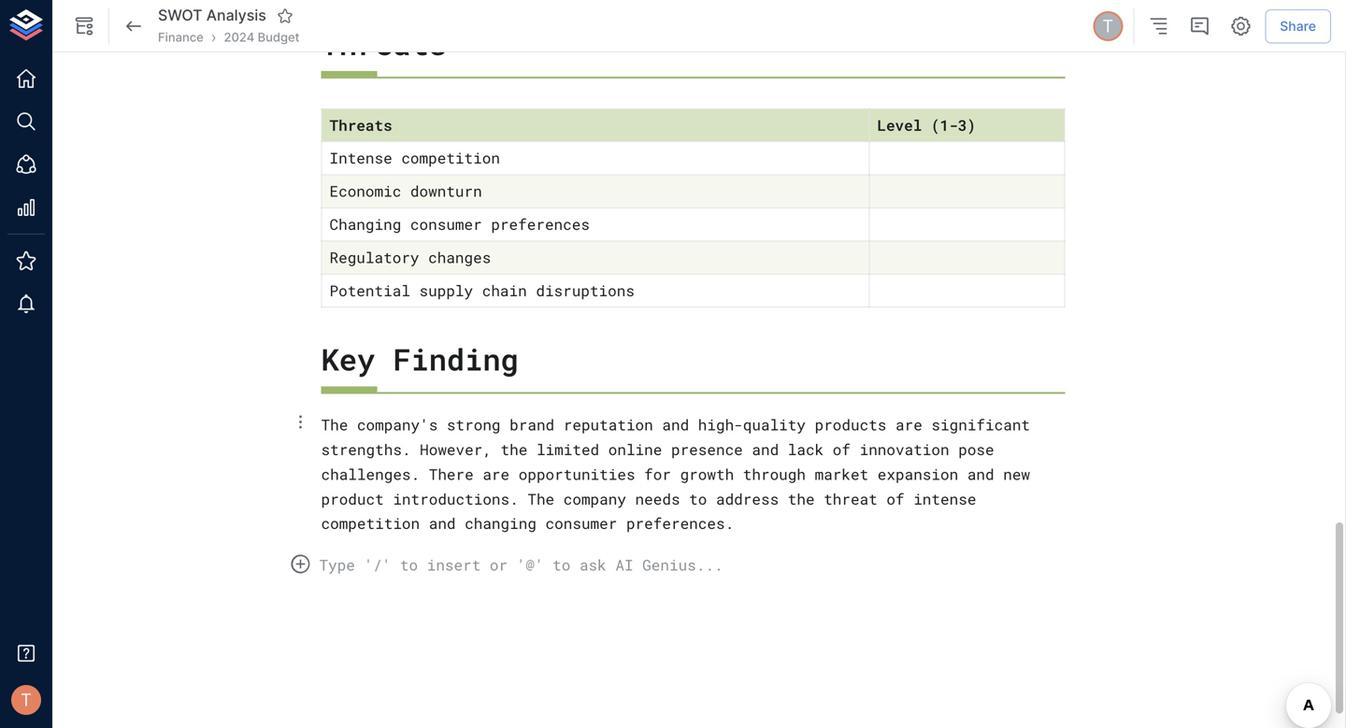 Task type: describe. For each thing, give the bounding box(es) containing it.
key
[[321, 340, 375, 379]]

analysis
[[207, 6, 266, 24]]

to
[[689, 489, 707, 509]]

0 vertical spatial t
[[1103, 16, 1114, 36]]

opportunities
[[519, 464, 636, 484]]

changes
[[428, 247, 491, 267]]

share
[[1281, 18, 1317, 34]]

finding
[[393, 340, 519, 379]]

potential supply chain disruptions
[[330, 280, 635, 301]]

0 vertical spatial competition
[[402, 148, 500, 168]]

›
[[211, 28, 217, 46]]

strengths.
[[321, 440, 411, 460]]

favorite image
[[277, 7, 294, 24]]

regulatory
[[330, 247, 420, 267]]

market
[[815, 464, 869, 484]]

0 horizontal spatial t button
[[6, 680, 47, 721]]

intense
[[914, 489, 977, 509]]

downturn
[[411, 181, 482, 201]]

through
[[743, 464, 806, 484]]

0 vertical spatial threats
[[321, 24, 447, 63]]

online
[[609, 440, 663, 460]]

changing
[[330, 214, 402, 234]]

0 horizontal spatial are
[[483, 464, 510, 484]]

potential
[[330, 280, 411, 301]]

strong
[[447, 415, 501, 435]]

product
[[321, 489, 384, 509]]

brand
[[510, 415, 555, 435]]

level (1-3)
[[878, 115, 976, 135]]

0 horizontal spatial the
[[321, 415, 348, 435]]

swot analysis
[[158, 6, 266, 24]]

and up presence
[[663, 415, 689, 435]]

1 horizontal spatial of
[[887, 489, 905, 509]]

economic
[[330, 181, 402, 201]]

1 vertical spatial threats
[[330, 115, 393, 135]]

preferences
[[491, 214, 590, 234]]

consumer inside the company's strong brand reputation and high-quality products are significant strengths. however, the limited online presence and lack of innovation pose challenges. there are opportunities for growth through market expansion and new product introductions. the company needs to address the threat of intense competition and changing consumer preferences.
[[546, 514, 618, 534]]

and down introductions.
[[429, 514, 456, 534]]

innovation
[[860, 440, 950, 460]]

presence
[[672, 440, 743, 460]]

and up the 'through'
[[752, 440, 779, 460]]

limited
[[537, 440, 600, 460]]

finance › 2024 budget
[[158, 28, 300, 46]]

finance link
[[158, 29, 204, 46]]

comments image
[[1189, 15, 1211, 37]]

economic downturn
[[330, 181, 482, 201]]

share button
[[1266, 9, 1332, 43]]

intense competition
[[330, 148, 500, 168]]

competition inside the company's strong brand reputation and high-quality products are significant strengths. however, the limited online presence and lack of innovation pose challenges. there are opportunities for growth through market expansion and new product introductions. the company needs to address the threat of intense competition and changing consumer preferences.
[[321, 514, 420, 534]]

needs
[[636, 489, 681, 509]]

expansion
[[878, 464, 959, 484]]

go back image
[[123, 15, 145, 37]]

1 horizontal spatial are
[[896, 415, 923, 435]]

changing
[[465, 514, 537, 534]]



Task type: locate. For each thing, give the bounding box(es) containing it.
0 vertical spatial the
[[501, 440, 528, 460]]

competition down product
[[321, 514, 420, 534]]

t button
[[1091, 8, 1126, 44], [6, 680, 47, 721]]

new
[[1004, 464, 1031, 484]]

reputation
[[564, 415, 654, 435]]

key finding
[[321, 340, 519, 379]]

table of contents image
[[1148, 15, 1170, 37]]

preferences.
[[627, 514, 734, 534]]

for
[[645, 464, 672, 484]]

quality
[[743, 415, 806, 435]]

the down opportunities
[[528, 489, 555, 509]]

1 horizontal spatial the
[[528, 489, 555, 509]]

1 vertical spatial are
[[483, 464, 510, 484]]

the company's strong brand reputation and high-quality products are significant strengths. however, the limited online presence and lack of innovation pose challenges. there are opportunities for growth through market expansion and new product introductions. the company needs to address the threat of intense competition and changing consumer preferences.
[[321, 415, 1040, 534]]

of up market on the right of the page
[[833, 440, 851, 460]]

are
[[896, 415, 923, 435], [483, 464, 510, 484]]

0 horizontal spatial t
[[21, 690, 32, 711]]

company's
[[357, 415, 438, 435]]

however,
[[420, 440, 492, 460]]

1 vertical spatial t button
[[6, 680, 47, 721]]

finance
[[158, 30, 204, 44]]

consumer down company
[[546, 514, 618, 534]]

supply
[[420, 280, 473, 301]]

introductions.
[[393, 489, 519, 509]]

the up strengths.
[[321, 415, 348, 435]]

1 horizontal spatial consumer
[[546, 514, 618, 534]]

swot
[[158, 6, 203, 24]]

are right there
[[483, 464, 510, 484]]

the
[[501, 440, 528, 460], [788, 489, 815, 509]]

1 horizontal spatial t
[[1103, 16, 1114, 36]]

0 vertical spatial consumer
[[411, 214, 482, 234]]

the
[[321, 415, 348, 435], [528, 489, 555, 509]]

regulatory changes
[[330, 247, 491, 267]]

challenges.
[[321, 464, 420, 484]]

1 vertical spatial of
[[887, 489, 905, 509]]

chain
[[482, 280, 527, 301]]

threat
[[824, 489, 878, 509]]

intense
[[330, 148, 393, 168]]

1 vertical spatial competition
[[321, 514, 420, 534]]

t
[[1103, 16, 1114, 36], [21, 690, 32, 711]]

significant
[[932, 415, 1031, 435]]

pose
[[959, 440, 995, 460]]

there
[[429, 464, 474, 484]]

2024 budget link
[[224, 29, 300, 46]]

0 horizontal spatial the
[[501, 440, 528, 460]]

company
[[564, 489, 627, 509]]

high-
[[698, 415, 743, 435]]

are up innovation
[[896, 415, 923, 435]]

1 vertical spatial the
[[788, 489, 815, 509]]

1 horizontal spatial t button
[[1091, 8, 1126, 44]]

and
[[663, 415, 689, 435], [752, 440, 779, 460], [968, 464, 995, 484], [429, 514, 456, 534]]

competition up the downturn
[[402, 148, 500, 168]]

the down 'brand'
[[501, 440, 528, 460]]

0 vertical spatial t button
[[1091, 8, 1126, 44]]

of down 'expansion'
[[887, 489, 905, 509]]

3)
[[958, 115, 976, 135]]

1 vertical spatial t
[[21, 690, 32, 711]]

0 horizontal spatial consumer
[[411, 214, 482, 234]]

consumer
[[411, 214, 482, 234], [546, 514, 618, 534]]

growth
[[681, 464, 734, 484]]

disruptions
[[536, 280, 635, 301]]

1 vertical spatial the
[[528, 489, 555, 509]]

level
[[878, 115, 923, 135]]

budget
[[258, 30, 300, 44]]

1 horizontal spatial the
[[788, 489, 815, 509]]

(1-
[[932, 115, 958, 135]]

changing consumer preferences
[[330, 214, 590, 234]]

threats
[[321, 24, 447, 63], [330, 115, 393, 135]]

consumer down the downturn
[[411, 214, 482, 234]]

settings image
[[1230, 15, 1253, 37]]

products
[[815, 415, 887, 435]]

of
[[833, 440, 851, 460], [887, 489, 905, 509]]

0 horizontal spatial of
[[833, 440, 851, 460]]

2024
[[224, 30, 255, 44]]

lack
[[788, 440, 824, 460]]

address
[[716, 489, 779, 509]]

show wiki image
[[73, 15, 95, 37]]

1 vertical spatial consumer
[[546, 514, 618, 534]]

0 vertical spatial the
[[321, 415, 348, 435]]

0 vertical spatial of
[[833, 440, 851, 460]]

the down the 'through'
[[788, 489, 815, 509]]

0 vertical spatial are
[[896, 415, 923, 435]]

and down pose
[[968, 464, 995, 484]]

competition
[[402, 148, 500, 168], [321, 514, 420, 534]]



